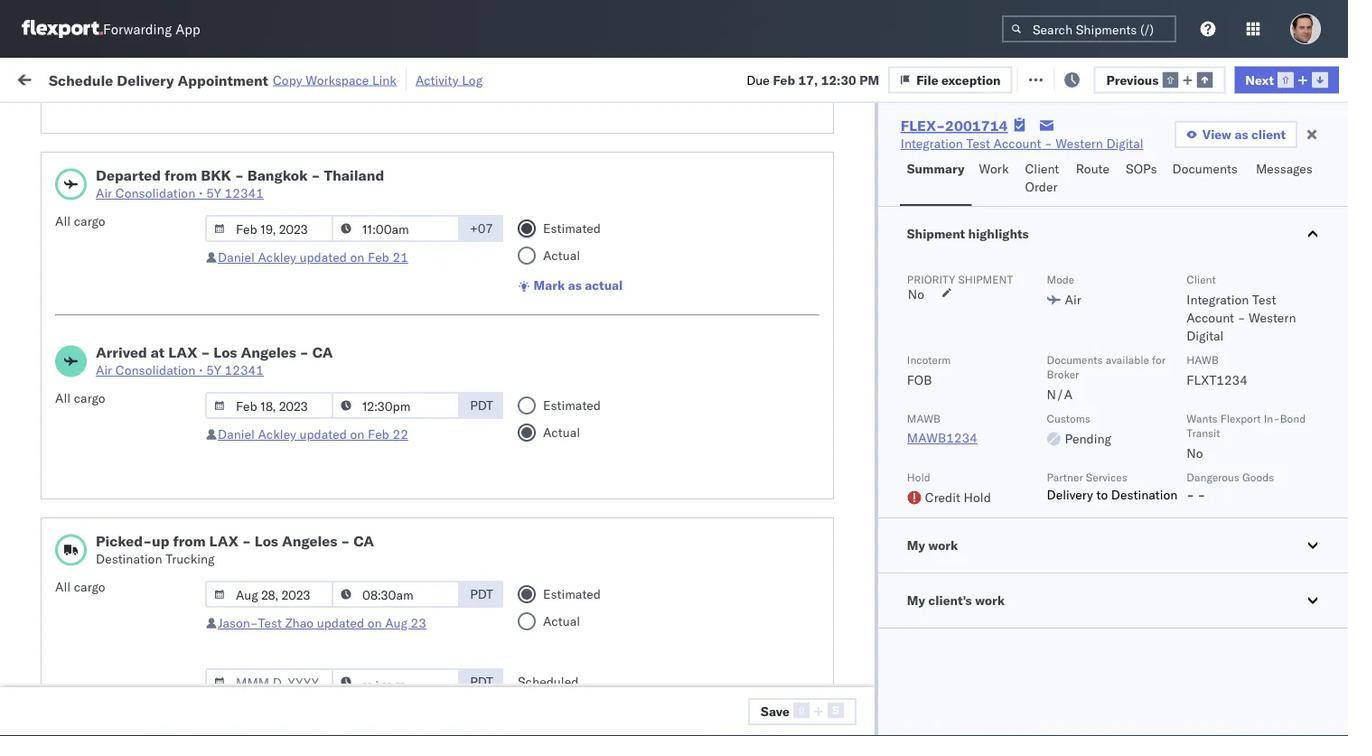 Task type: locate. For each thing, give the bounding box(es) containing it.
2001714
[[945, 117, 1008, 135], [993, 139, 1048, 155]]

import
[[152, 70, 193, 86]]

angeles inside arrived at lax - los angeles - ca air consolidation • 5y 12341
[[241, 343, 296, 361]]

pm up jason-test zhao updated on aug 23 button
[[329, 576, 349, 592]]

3 schedule delivery appointment button from the top
[[42, 654, 222, 674]]

1 horizontal spatial work
[[979, 161, 1009, 177]]

11:59 pm pst, mar 2, 2023 for ocean fcl's schedule delivery appointment button
[[291, 616, 456, 632]]

schedule pickup from los angeles, ca link for --
[[42, 565, 257, 601]]

0 vertical spatial all
[[55, 213, 71, 229]]

1 confirm from the top
[[42, 328, 88, 343]]

5y inside arrived at lax - los angeles - ca air consolidation • 5y 12341
[[206, 362, 221, 378]]

resize handle column header for mode
[[640, 140, 661, 736]]

1 7:30 from the top
[[291, 218, 318, 234]]

2023 down 27,
[[425, 536, 456, 552]]

1 horizontal spatial work
[[929, 538, 958, 553]]

2 actual from the top
[[543, 425, 580, 441]]

updated left "21"
[[300, 249, 347, 265]]

1 schedule delivery appointment button from the top
[[42, 256, 222, 276]]

2 vertical spatial my
[[907, 593, 925, 609]]

1 2, from the top
[[410, 536, 422, 552]]

-- for schedule delivery appointment
[[1187, 616, 1203, 632]]

mmm d, yyyy text field for daniel ackley updated on feb 21
[[205, 215, 333, 242]]

4 2, from the top
[[410, 656, 422, 671]]

bookings test consignee for third schedule pickup from los angeles, ca button from the top of the page
[[788, 536, 932, 552]]

0 vertical spatial •
[[199, 185, 203, 201]]

1 schedule pickup from los angeles, ca from the top
[[42, 208, 244, 242]]

from for 11:59 pm pst, feb 23, 2023's confirm pickup from los angeles, ca button
[[133, 328, 160, 343]]

5 schedule pickup from los angeles, ca from the top
[[42, 566, 244, 600]]

11:59
[[291, 338, 326, 353], [291, 497, 326, 512], [291, 536, 326, 552], [291, 576, 326, 592], [291, 616, 326, 632], [291, 656, 326, 671]]

flexport left in-
[[1221, 412, 1261, 425]]

pdt for jason-test zhao updated on aug 23
[[470, 586, 493, 602]]

2023 down 23
[[425, 656, 456, 671]]

2 vertical spatial work
[[975, 593, 1005, 609]]

2023 right aug
[[425, 616, 456, 632]]

documents inside the documents available for broker n/a
[[1047, 353, 1103, 366]]

0 horizontal spatial mode
[[553, 148, 581, 161]]

no
[[908, 286, 925, 302], [1187, 446, 1203, 461]]

6 resize handle column header from the left
[[895, 140, 916, 736]]

priority
[[907, 272, 955, 286]]

schedule delivery appointment link for ocean fcl
[[42, 614, 222, 632]]

7 bookings test consignee from the top
[[788, 616, 932, 632]]

3 1911466 from the top
[[993, 616, 1048, 632]]

account down summary
[[881, 178, 929, 194]]

5 bookings test consignee from the top
[[788, 536, 932, 552]]

ca for 11:59 pm pst, feb 23, 2023's confirm pickup from los angeles, ca button
[[42, 346, 59, 361]]

file exception up flex-2001714 "link"
[[916, 72, 1001, 87]]

205
[[415, 70, 439, 86]]

3 flxt00001977428a from the top
[[1187, 377, 1312, 393]]

1 vertical spatial schedule delivery appointment link
[[42, 614, 222, 632]]

0 vertical spatial all cargo
[[55, 213, 105, 229]]

destination
[[1111, 487, 1178, 503], [96, 551, 162, 567]]

at for arrived
[[151, 343, 165, 361]]

priority shipment
[[907, 272, 1013, 286]]

upload inside 'upload proof of delivery' link
[[42, 456, 83, 472]]

2023 right 20, at the top left
[[431, 178, 463, 194]]

copy workspace link button
[[273, 72, 397, 88]]

consignee inside "button"
[[788, 148, 840, 161]]

5 schedule pickup from los angeles, ca link from the top
[[42, 565, 257, 601]]

0 vertical spatial pdt
[[470, 398, 493, 413]]

21, for schedule pickup from los angeles, ca
[[401, 218, 420, 234]]

1977428 down highlights
[[993, 258, 1048, 274]]

MMM D, YYYY text field
[[205, 215, 333, 242], [205, 392, 333, 419], [205, 581, 333, 608], [205, 669, 333, 696]]

21, down 20, at the top left
[[401, 258, 420, 274]]

1 -- : -- -- text field from the top
[[332, 215, 460, 242]]

schedule pickup from los angeles, ca down up
[[42, 566, 244, 600]]

2 upload from the top
[[42, 456, 83, 472]]

confirm pickup from los angeles, ca link for 11:59 pm pst, feb 23, 2023
[[42, 327, 257, 363]]

2 bicu1234565, demu1232567 from the top
[[1070, 615, 1254, 631]]

bookings
[[788, 298, 841, 314], [788, 338, 841, 353], [788, 417, 841, 433], [788, 497, 841, 512], [788, 536, 841, 552], [788, 576, 841, 592], [788, 616, 841, 632], [788, 656, 841, 671]]

angeles
[[194, 129, 240, 145], [241, 343, 296, 361], [282, 532, 337, 550]]

air down departed
[[96, 185, 112, 201]]

1 vertical spatial flxt00001977428a
[[1187, 258, 1312, 274]]

schedule pickup from los angeles, ca link up up
[[42, 486, 257, 522]]

schedule pickup from los angeles, ca button for flxt00001977428a
[[42, 207, 257, 245]]

integration test account - on ag down summary
[[788, 178, 982, 194]]

(0)
[[293, 70, 316, 86]]

2023 left "+07"
[[423, 218, 455, 234]]

no inside wants flexport in-bond transit no
[[1187, 446, 1203, 461]]

1 resize handle column header from the left
[[258, 140, 280, 736]]

0 vertical spatial 7:30
[[291, 218, 318, 234]]

2023 for schedule pickup from los angeles, ca button for flxt00001977428a
[[423, 218, 455, 234]]

-- : -- -- text field
[[332, 392, 460, 419], [332, 669, 460, 696]]

angeles, for -- schedule pickup from los angeles, ca "link"
[[194, 566, 244, 582]]

flex-1977428 down work button in the right top of the page
[[954, 218, 1048, 234]]

2 schedule pickup from los angeles, ca button from the top
[[42, 287, 257, 325]]

angeles, for schedule pickup from los angeles, ca "link" for test123
[[194, 288, 244, 304]]

0 vertical spatial 7:30 pm pst, feb 21, 2023
[[291, 218, 455, 234]]

integration up demo
[[671, 457, 733, 473]]

work
[[196, 70, 228, 86], [979, 161, 1009, 177]]

-- : -- -- text field
[[332, 215, 460, 242], [332, 581, 460, 608]]

0 vertical spatial as
[[1235, 127, 1248, 142]]

flex- for confirm pickup from los angeles, ca "link" related to 9:30 am pst, feb 24, 2023
[[954, 377, 993, 393]]

1 schedule delivery appointment from the top
[[42, 257, 222, 273]]

my work up filtered by:
[[18, 66, 98, 90]]

mawb mawb1234
[[907, 412, 978, 446]]

available
[[1106, 353, 1149, 366]]

3 honeywell - test account from the top
[[788, 377, 937, 393]]

lax right arrived
[[168, 343, 197, 361]]

documents inside 'upload customs clearance documents'
[[42, 187, 107, 202]]

flex- down work button in the right top of the page
[[954, 218, 993, 234]]

1 vertical spatial confirm
[[42, 367, 88, 383]]

1 vertical spatial 12:30
[[291, 139, 326, 155]]

from inside 'picked-up from lax - los angeles - ca destination trucking'
[[173, 532, 206, 550]]

ocean lcl for schedule delivery appointment
[[553, 258, 616, 274]]

1 vertical spatial air consolidation • 5y 12341 link
[[96, 361, 333, 380]]

0 vertical spatial consolidation
[[115, 185, 195, 201]]

from for third schedule pickup from los angeles, ca button from the top of the page
[[141, 526, 167, 542]]

work
[[52, 66, 98, 90], [929, 538, 958, 553], [975, 593, 1005, 609]]

0 vertical spatial flxt00001977428a
[[1187, 218, 1312, 234]]

1 vertical spatial 12:00
[[291, 417, 326, 433]]

destination down the picked-
[[96, 551, 162, 567]]

confirm
[[42, 328, 88, 343], [42, 367, 88, 383], [42, 416, 88, 432]]

0 horizontal spatial file exception
[[916, 72, 1001, 87]]

1 vertical spatial honeywell - test account
[[788, 258, 937, 274]]

2 schedule pickup from los angeles, ca link from the top
[[42, 287, 257, 323]]

flex- up flex
[[901, 117, 945, 135]]

schedule pickup from los angeles, ca down of in the bottom left of the page
[[42, 526, 244, 560]]

-- for schedule pickup from los angeles, ca
[[1187, 576, 1203, 592]]

exception up flex-2001714 "link"
[[942, 72, 1001, 87]]

air consolidation • 5y 12341 link for bangkok
[[96, 184, 384, 202]]

5 ocean fcl from the top
[[553, 616, 616, 632]]

confirm pickup from los angeles, ca button for 11:59 pm pst, feb 23, 2023
[[42, 327, 257, 365]]

2023 right 27,
[[431, 497, 463, 512]]

1 vertical spatial ocean lcl
[[553, 258, 616, 274]]

2 5y from the top
[[206, 362, 221, 378]]

account down summary button
[[889, 218, 937, 234]]

1 vertical spatial 1977428
[[993, 258, 1048, 274]]

all
[[55, 213, 71, 229], [55, 390, 71, 406], [55, 579, 71, 595]]

1 confirm pickup from los angeles, ca link from the top
[[42, 327, 257, 363]]

12:00 down deadline
[[291, 178, 326, 194]]

all for picked-up from lax - los angeles - ca
[[55, 579, 71, 595]]

from inside departed from bkk - bangkok - thailand air consolidation • 5y 12341
[[165, 166, 197, 184]]

am down 9:30 am pst, feb 24, 2023 at the left of page
[[329, 417, 350, 433]]

schedule pickup from los angeles, ca button
[[42, 207, 257, 245], [42, 287, 257, 325], [42, 525, 257, 563], [42, 565, 257, 603]]

7:30
[[291, 218, 318, 234], [291, 258, 318, 274]]

bicu1234565, for schedule delivery appointment
[[1070, 615, 1159, 631]]

mar down aug
[[383, 656, 407, 671]]

0 vertical spatial 12:00
[[291, 178, 326, 194]]

pm left "21"
[[322, 258, 341, 274]]

account
[[994, 136, 1041, 151], [763, 178, 811, 194], [881, 178, 929, 194], [889, 218, 937, 234], [889, 258, 937, 274], [1187, 310, 1234, 326], [889, 377, 937, 393], [763, 457, 811, 473], [881, 457, 929, 473]]

flex- for ocean lcl schedule delivery appointment link
[[954, 258, 993, 274]]

of
[[120, 456, 131, 472]]

upload inside 'upload customs clearance documents'
[[42, 169, 83, 184]]

pst, left 22
[[353, 417, 381, 433]]

2 -- from the top
[[1187, 576, 1203, 592]]

international
[[42, 147, 115, 163]]

work up by:
[[52, 66, 98, 90]]

0 horizontal spatial work
[[196, 70, 228, 86]]

2 air consolidation • 5y 12341 link from the top
[[96, 361, 333, 380]]

no down priority
[[908, 286, 925, 302]]

1 vertical spatial 21,
[[401, 258, 420, 274]]

11:59 up zhao
[[291, 576, 326, 592]]

2 pdt from the top
[[470, 586, 493, 602]]

documents inside button
[[1173, 161, 1238, 177]]

confirm for 12:00
[[42, 416, 88, 432]]

my up filtered
[[18, 66, 47, 90]]

flxt00001977428a up test123 at the top of page
[[1187, 258, 1312, 274]]

fcl for schedule pickup from los angeles, ca button for test123
[[593, 298, 616, 314]]

1 horizontal spatial destination
[[1111, 487, 1178, 503]]

23
[[411, 615, 426, 631]]

1 vertical spatial all cargo
[[55, 390, 105, 406]]

delivery inside the partner services delivery to destination dangerous goods - -
[[1047, 487, 1093, 503]]

1977428 for schedule pickup from los angeles, ca
[[993, 218, 1048, 234]]

-
[[1045, 136, 1052, 151], [235, 166, 244, 184], [311, 166, 320, 184], [814, 178, 822, 194], [932, 178, 940, 194], [851, 218, 859, 234], [851, 258, 859, 274], [1238, 310, 1246, 326], [201, 343, 210, 361], [300, 343, 309, 361], [851, 377, 859, 393], [814, 457, 822, 473], [932, 457, 940, 473], [1187, 487, 1195, 503], [1198, 487, 1206, 503], [1187, 497, 1195, 512], [1195, 497, 1203, 512], [242, 532, 251, 550], [341, 532, 350, 550], [1187, 576, 1195, 592], [1195, 576, 1203, 592], [1187, 616, 1195, 632], [1195, 616, 1203, 632]]

client up "order"
[[1025, 161, 1059, 177]]

activity log button
[[416, 69, 483, 91]]

0 vertical spatial destination
[[1111, 487, 1178, 503]]

filtered
[[18, 111, 62, 127]]

at inside arrived at lax - los angeles - ca air consolidation • 5y 12341
[[151, 343, 165, 361]]

digital up hawb
[[1187, 328, 1224, 344]]

23,
[[408, 338, 428, 353]]

flxt00001977428a for schedule pickup from los angeles, ca
[[1187, 218, 1312, 234]]

1 horizontal spatial customs
[[1047, 412, 1090, 425]]

0 vertical spatial -- : -- -- text field
[[332, 215, 460, 242]]

5 bookings from the top
[[788, 536, 841, 552]]

1 horizontal spatial western
[[1249, 310, 1296, 326]]

numbers for mbl/mawb numbers
[[1253, 148, 1298, 161]]

ca for schedule pickup from los angeles, ca button for flxt00001977428a
[[42, 226, 59, 242]]

documents down 'view' on the top of page
[[1173, 161, 1238, 177]]

1 vertical spatial bicu1234565,
[[1070, 615, 1159, 631]]

1 vertical spatial demo123
[[1187, 417, 1248, 433]]

2 21, from the top
[[401, 258, 420, 274]]

jason-test zhao updated on aug 23
[[218, 615, 426, 631]]

ca for confirm pickup from los angeles, ca button related to 9:30 am pst, feb 24, 2023
[[42, 385, 59, 401]]

760
[[332, 70, 355, 86]]

2 -- : -- -- text field from the top
[[332, 581, 460, 608]]

3 1977428 from the top
[[993, 377, 1048, 393]]

1 vertical spatial documents
[[42, 187, 107, 202]]

account down shipment
[[889, 258, 937, 274]]

1 honeywell from the top
[[788, 218, 848, 234]]

goods
[[1243, 470, 1274, 484]]

schedule pickup from los angeles, ca link down up
[[42, 565, 257, 601]]

bookings test consignee for -- schedule pickup from los angeles, ca button
[[788, 576, 932, 592]]

1911466 down my client's work on the bottom right of the page
[[993, 616, 1048, 632]]

pst, for third schedule pickup from los angeles, ca button from the top of the page
[[352, 536, 380, 552]]

1 1977428 from the top
[[993, 218, 1048, 234]]

container
[[1070, 141, 1118, 154]]

0 vertical spatial work
[[196, 70, 228, 86]]

honeywell - test account up mawb in the bottom of the page
[[788, 377, 937, 393]]

1 2150210 from the top
[[993, 178, 1048, 194]]

0 vertical spatial 21,
[[401, 218, 420, 234]]

am for 9:30
[[322, 377, 342, 393]]

hold right credit
[[964, 490, 991, 506]]

3 11:59 pm pst, mar 2, 2023 from the top
[[291, 616, 456, 632]]

schedule delivery appointment for ocean fcl
[[42, 615, 222, 631]]

1 vertical spatial as
[[568, 277, 582, 293]]

bicu1234565, demu1232567 for schedule delivery appointment
[[1070, 615, 1254, 631]]

client for client name
[[671, 148, 700, 161]]

0 horizontal spatial numbers
[[1070, 155, 1115, 169]]

flex-2150210 button
[[925, 174, 1052, 199], [925, 174, 1052, 199], [925, 452, 1052, 478], [925, 452, 1052, 478]]

3 bookings test consignee from the top
[[788, 417, 932, 433]]

digital inside client integration test account - western digital incoterm fob
[[1187, 328, 1224, 344]]

consignee
[[788, 148, 840, 161], [871, 298, 932, 314], [871, 338, 932, 353], [871, 417, 932, 433], [758, 497, 819, 512], [871, 497, 932, 512], [871, 536, 932, 552], [871, 576, 932, 592], [871, 616, 932, 632], [871, 656, 932, 671]]

shipment highlights button
[[878, 207, 1348, 261]]

in-
[[1264, 412, 1280, 425]]

1 vertical spatial work
[[979, 161, 1009, 177]]

snooze
[[490, 148, 525, 161]]

schedule delivery appointment button for ocean lcl
[[42, 256, 222, 276]]

mar down 11:59 pm pst, feb 27, 2023
[[383, 536, 407, 552]]

air consolidation • 5y 12341 link for los
[[96, 361, 333, 380]]

2 honeywell - test account from the top
[[788, 258, 937, 274]]

2 -- : -- -- text field from the top
[[332, 669, 460, 696]]

air down arrived
[[96, 362, 112, 378]]

client inside client integration test account - western digital incoterm fob
[[1187, 272, 1216, 286]]

2 horizontal spatial work
[[975, 593, 1005, 609]]

2 • from the top
[[199, 362, 203, 378]]

1 flex-2150210 from the top
[[954, 178, 1048, 194]]

17, right due
[[798, 72, 818, 87]]

2 1911466 from the top
[[993, 576, 1048, 592]]

estimated
[[543, 220, 601, 236], [543, 398, 601, 413], [543, 586, 601, 602]]

mawb
[[907, 412, 941, 425]]

1 vertical spatial 7:30
[[291, 258, 318, 274]]

flex- down my client's work on the bottom right of the page
[[954, 616, 993, 632]]

1 vertical spatial 5y
[[206, 362, 221, 378]]

los for third schedule pickup from los angeles, ca "link" from the bottom
[[170, 487, 191, 502]]

1 fcl from the top
[[593, 298, 616, 314]]

-- : -- -- text field down aug
[[332, 669, 460, 696]]

pst, for schedule pickup from los angeles, ca button for flxt00001977428a
[[344, 218, 372, 234]]

feb right due
[[773, 72, 795, 87]]

pst, for 11:59 pm pst, feb 23, 2023's confirm pickup from los angeles, ca button
[[352, 338, 380, 353]]

from inside schedule pickup from los angeles international airport
[[141, 129, 167, 145]]

2 vertical spatial documents
[[1047, 353, 1103, 366]]

feb left 25,
[[384, 417, 406, 433]]

western up route
[[1056, 136, 1103, 151]]

4 11:59 from the top
[[291, 576, 326, 592]]

schedule pickup from los angeles, ca up up
[[42, 487, 244, 521]]

confirm inside "button"
[[42, 416, 88, 432]]

numbers inside button
[[1253, 148, 1298, 161]]

as right mark
[[568, 277, 582, 293]]

3 resize handle column header from the left
[[522, 140, 544, 736]]

numbers inside container numbers
[[1070, 155, 1115, 169]]

flex- for confirm delivery link on the bottom left of page
[[954, 417, 993, 433]]

7:30 pm pst, feb 21, 2023
[[291, 218, 455, 234], [291, 258, 455, 274]]

0 vertical spatial demo123
[[1187, 338, 1248, 353]]

confirm pickup from los angeles, ca for 9:30
[[42, 367, 236, 401]]

ackley for -
[[258, 249, 296, 265]]

2023 for confirm delivery "button"
[[432, 417, 464, 433]]

2 estimated from the top
[[543, 398, 601, 413]]

lax inside arrived at lax - los angeles - ca air consolidation • 5y 12341
[[168, 343, 197, 361]]

pst, for 1st schedule delivery appointment button from the bottom of the page
[[352, 656, 380, 671]]

2023 for upload customs clearance documents 'button'
[[431, 178, 463, 194]]

file exception down search shipments (/) text box on the right of the page
[[1040, 70, 1125, 86]]

0 horizontal spatial 12:30
[[291, 139, 326, 155]]

0 vertical spatial 12341
[[225, 185, 264, 201]]

angeles, for confirm pickup from los angeles, ca "link" related to 9:30 am pst, feb 24, 2023
[[187, 367, 236, 383]]

fob
[[907, 372, 932, 388]]

1977428 for schedule delivery appointment
[[993, 258, 1048, 274]]

3 mmm d, yyyy text field from the top
[[205, 581, 333, 608]]

2 vertical spatial 1911466
[[993, 616, 1048, 632]]

8 resize handle column header from the left
[[1157, 140, 1178, 736]]

flexport
[[1221, 412, 1261, 425], [671, 497, 718, 512]]

0 vertical spatial flex-2150210
[[954, 178, 1048, 194]]

customs
[[86, 169, 137, 184], [1047, 412, 1090, 425]]

as inside button
[[1235, 127, 1248, 142]]

on left "21"
[[350, 249, 365, 265]]

0 vertical spatial customs
[[86, 169, 137, 184]]

7:30 for schedule pickup from los angeles, ca
[[291, 218, 318, 234]]

1 vertical spatial flex-1977428
[[954, 258, 1048, 274]]

3 -- from the top
[[1187, 616, 1203, 632]]

mode right snooze
[[553, 148, 581, 161]]

mbl/mawb numbers
[[1187, 148, 1298, 161]]

2001714 up flex id button
[[945, 117, 1008, 135]]

flex-1977428
[[954, 218, 1048, 234], [954, 258, 1048, 274], [954, 377, 1048, 393]]

demo123
[[1187, 338, 1248, 353], [1187, 417, 1248, 433]]

flxt1234
[[1187, 372, 1248, 388]]

3 all from the top
[[55, 579, 71, 595]]

los inside schedule pickup from los angeles international airport
[[170, 129, 191, 145]]

destination inside 'picked-up from lax - los angeles - ca destination trucking'
[[96, 551, 162, 567]]

1 schedule pickup from los angeles, ca button from the top
[[42, 207, 257, 245]]

account down incoterm
[[889, 377, 937, 393]]

schedule pickup from los angeles, ca button down upload customs clearance documents 'button'
[[42, 207, 257, 245]]

12341 inside arrived at lax - los angeles - ca air consolidation • 5y 12341
[[225, 362, 264, 378]]

exception
[[1066, 70, 1125, 86], [942, 72, 1001, 87]]

2 resize handle column header from the left
[[459, 140, 481, 736]]

air right snooze
[[553, 139, 569, 155]]

0 vertical spatial flex-1977428
[[954, 218, 1048, 234]]

on right the 205
[[442, 70, 456, 86]]

1 all cargo from the top
[[55, 213, 105, 229]]

honeywell - test account for schedule delivery appointment
[[788, 258, 937, 274]]

lax inside 'picked-up from lax - los angeles - ca destination trucking'
[[209, 532, 239, 550]]

pickup
[[98, 129, 137, 145], [98, 208, 137, 224], [98, 288, 137, 304], [91, 328, 130, 343], [91, 367, 130, 383], [98, 487, 137, 502], [98, 526, 137, 542], [98, 566, 137, 582]]

2 flxt00001977428a from the top
[[1187, 258, 1312, 274]]

flxt00001977428a up in-
[[1187, 377, 1312, 393]]

1 vertical spatial all
[[55, 390, 71, 406]]

2 vertical spatial confirm
[[42, 416, 88, 432]]

1 vertical spatial 7:30 pm pst, feb 21, 2023
[[291, 258, 455, 274]]

flex- for -- schedule pickup from los angeles, ca "link"
[[954, 576, 993, 592]]

1 horizontal spatial no
[[1187, 446, 1203, 461]]

confirm pickup from los angeles, ca button for 9:30 am pst, feb 24, 2023
[[42, 366, 257, 404]]

my
[[18, 66, 47, 90], [907, 538, 925, 553], [907, 593, 925, 609]]

11:59 pm pst, feb 23, 2023
[[291, 338, 463, 353]]

1 vertical spatial destination
[[96, 551, 162, 567]]

consolidation down clearance
[[115, 185, 195, 201]]

1 7:30 pm pst, feb 21, 2023 from the top
[[291, 218, 455, 234]]

2 11:59 from the top
[[291, 497, 326, 512]]

angeles, for schedule pickup from los angeles, ca "link" related to flxt00001977428a
[[194, 208, 244, 224]]

integration test account - on ag down mawb in the bottom of the page
[[788, 457, 982, 473]]

1 bicu1234565, demu1232567 from the top
[[1070, 576, 1254, 591]]

1 lcl from the top
[[593, 218, 616, 234]]

0 vertical spatial schedule delivery appointment button
[[42, 256, 222, 276]]

mar left 3,
[[384, 695, 408, 711]]

on
[[825, 178, 844, 194], [943, 178, 962, 194], [825, 457, 844, 473], [943, 457, 962, 473]]

0 vertical spatial 1977428
[[993, 218, 1048, 234]]

2 vertical spatial am
[[329, 695, 350, 711]]

2 confirm from the top
[[42, 367, 88, 383]]

picked-up from lax - los angeles - ca destination trucking
[[96, 532, 374, 567]]

bookings test consignee for confirm delivery "button"
[[788, 417, 932, 433]]

workspace
[[306, 72, 369, 88]]

services
[[1086, 470, 1128, 484]]

Search Work text field
[[741, 65, 938, 92]]

workitem
[[20, 148, 67, 161]]

consolidation inside arrived at lax - los angeles - ca air consolidation • 5y 12341
[[115, 362, 195, 378]]

1 mmm d, yyyy text field from the top
[[205, 215, 333, 242]]

daniel ackley updated on feb 21
[[218, 249, 408, 265]]

destination down services
[[1111, 487, 1178, 503]]

flex- down flex-1919147
[[954, 536, 993, 552]]

fcl for ocean fcl's schedule delivery appointment button
[[593, 616, 616, 632]]

ca for third schedule pickup from los angeles, ca button from the top of the page
[[42, 544, 59, 560]]

confirm delivery link
[[42, 415, 137, 433]]

resize handle column header
[[258, 140, 280, 736], [459, 140, 481, 736], [522, 140, 544, 736], [640, 140, 661, 736], [757, 140, 779, 736], [895, 140, 916, 736], [1039, 140, 1061, 736], [1157, 140, 1178, 736], [1316, 140, 1337, 736]]

20,
[[408, 178, 428, 194]]

1 ackley from the top
[[258, 249, 296, 265]]

0 vertical spatial --
[[1187, 497, 1203, 512]]

for
[[1152, 353, 1166, 366]]

schedule pickup from los angeles, ca down upload customs clearance documents 'button'
[[42, 208, 244, 242]]

2 bicu1234565, from the top
[[1070, 615, 1159, 631]]

shipment highlights
[[907, 226, 1029, 242]]

order
[[1025, 179, 1058, 195]]

integration test account - on ag
[[671, 178, 865, 194], [788, 178, 982, 194], [671, 457, 865, 473], [788, 457, 982, 473]]

2 7:30 from the top
[[291, 258, 318, 274]]

pst,
[[352, 139, 380, 155], [352, 178, 380, 194], [344, 218, 372, 234], [344, 258, 372, 274], [352, 338, 380, 353], [345, 377, 373, 393], [353, 417, 381, 433], [352, 497, 380, 512], [352, 536, 380, 552], [352, 576, 380, 592], [352, 616, 380, 632], [352, 656, 380, 671], [353, 695, 381, 711]]

pm down jason-test zhao updated on aug 23 button
[[329, 656, 349, 671]]

2 7:30 pm pst, feb 21, 2023 from the top
[[291, 258, 455, 274]]

1 vertical spatial estimated
[[543, 398, 601, 413]]

2 flex-1977428 from the top
[[954, 258, 1048, 274]]

work right client's
[[975, 593, 1005, 609]]

1977428 up the 1911408
[[993, 377, 1048, 393]]

1 horizontal spatial my work
[[907, 538, 958, 553]]

1 vertical spatial 2150210
[[993, 457, 1048, 473]]

pst, for schedule pickup from los angeles international airport button
[[352, 139, 380, 155]]

delivery
[[117, 71, 174, 89], [98, 257, 145, 273], [91, 416, 137, 432], [135, 456, 181, 472], [1047, 487, 1093, 503], [98, 615, 145, 631], [98, 655, 145, 671]]

upload
[[42, 169, 83, 184], [42, 456, 83, 472]]

ca for schedule pickup from los angeles, ca button for test123
[[42, 306, 59, 322]]

1 bookings from the top
[[788, 298, 841, 314]]

as up mbl/mawb numbers in the top right of the page
[[1235, 127, 1248, 142]]

mmm d, yyyy text field up daniel ackley updated on feb 21
[[205, 215, 333, 242]]

1 confirm pickup from los angeles, ca from the top
[[42, 328, 236, 361]]

0 vertical spatial -- : -- -- text field
[[332, 392, 460, 419]]

schedule pickup from los angeles, ca button for --
[[42, 565, 257, 603]]

flex-
[[901, 117, 945, 135], [954, 139, 993, 155], [954, 178, 993, 194], [954, 218, 993, 234], [954, 258, 993, 274], [954, 298, 993, 314], [954, 377, 993, 393], [954, 417, 993, 433], [954, 457, 993, 473], [954, 497, 993, 512], [954, 536, 993, 552], [954, 576, 993, 592], [954, 616, 993, 632]]

updated for thailand
[[300, 249, 347, 265]]

0 vertical spatial estimated
[[543, 220, 601, 236]]

departed from bkk - bangkok - thailand air consolidation • 5y 12341
[[96, 166, 384, 201]]

client inside button
[[1025, 161, 1059, 177]]

digital up sops
[[1106, 136, 1144, 151]]

actual for daniel ackley updated on feb 22
[[543, 425, 580, 441]]

21, for schedule delivery appointment
[[401, 258, 420, 274]]

0 horizontal spatial no
[[908, 286, 925, 302]]

1 11:59 from the top
[[291, 338, 326, 353]]

at
[[359, 70, 370, 86], [151, 343, 165, 361]]

flex-2150210 down flex-1911408
[[954, 457, 1048, 473]]

client inside button
[[671, 148, 700, 161]]

schedule pickup from los angeles, ca button down of in the bottom left of the page
[[42, 525, 257, 563]]

2 horizontal spatial documents
[[1173, 161, 1238, 177]]

2 lcl from the top
[[593, 258, 616, 274]]

2 ackley from the top
[[258, 427, 296, 442]]

2 bookings test consignee from the top
[[788, 338, 932, 353]]

1 vertical spatial flexport
[[671, 497, 718, 512]]

numbers for container numbers
[[1070, 155, 1115, 169]]

schedule delivery appointment button
[[42, 256, 222, 276], [42, 614, 222, 634], [42, 654, 222, 674]]

mmm d, yyyy text field up zhao
[[205, 581, 333, 608]]

3 actual from the top
[[543, 614, 580, 629]]

11:59 up 10:44
[[291, 656, 326, 671]]

2 vertical spatial honeywell
[[788, 377, 848, 393]]

12341 left 9:30
[[225, 362, 264, 378]]

1 12341 from the top
[[225, 185, 264, 201]]

angeles inside 'picked-up from lax - los angeles - ca destination trucking'
[[282, 532, 337, 550]]

work down integration test account - western digital link at top right
[[979, 161, 1009, 177]]

1 horizontal spatial at
[[359, 70, 370, 86]]

pm for -- schedule pickup from los angeles, ca button
[[329, 576, 349, 592]]

thailand
[[324, 166, 384, 184]]

test inside integration test account - western digital link
[[966, 136, 990, 151]]

1 bicu1234565, from the top
[[1070, 576, 1159, 591]]

by:
[[65, 111, 83, 127]]

forwarding app link
[[22, 20, 200, 38]]

at right arrived
[[151, 343, 165, 361]]

feb left 27,
[[383, 497, 405, 512]]

documents up broker
[[1047, 353, 1103, 366]]

0 vertical spatial 1911466
[[993, 536, 1048, 552]]

los for confirm pickup from los angeles, ca "link" related to 9:30 am pst, feb 24, 2023
[[163, 367, 183, 383]]

6 bookings from the top
[[788, 576, 841, 592]]

2 vertical spatial flxt00001977428a
[[1187, 377, 1312, 393]]

1 horizontal spatial 17,
[[798, 72, 818, 87]]

credit
[[925, 490, 961, 506]]

integration up hawb
[[1187, 292, 1249, 308]]

2,
[[410, 536, 422, 552], [410, 576, 422, 592], [410, 616, 422, 632], [410, 656, 422, 671]]

highlights
[[968, 226, 1029, 242]]

flex-1911408 button
[[925, 413, 1052, 438], [925, 413, 1052, 438]]

mode inside button
[[553, 148, 581, 161]]

0 vertical spatial honeywell - test account
[[788, 218, 937, 234]]

messages
[[1256, 161, 1313, 177]]

mar up aug
[[383, 576, 407, 592]]

5 fcl from the top
[[593, 616, 616, 632]]

8 bookings from the top
[[788, 656, 841, 671]]

2 horizontal spatial client
[[1187, 272, 1216, 286]]

integration
[[901, 136, 963, 151], [671, 178, 733, 194], [788, 178, 850, 194], [1187, 292, 1249, 308], [671, 457, 733, 473], [788, 457, 850, 473]]

work button
[[972, 153, 1018, 206]]

0 vertical spatial documents
[[1173, 161, 1238, 177]]

0 vertical spatial updated
[[300, 249, 347, 265]]

all for arrived at lax - los angeles - ca
[[55, 390, 71, 406]]

flex-1911466 down flex-1919147
[[954, 536, 1048, 552]]

0 vertical spatial honeywell
[[788, 218, 848, 234]]

1 flex-1977428 from the top
[[954, 218, 1048, 234]]

clearance
[[140, 169, 198, 184]]

1 horizontal spatial flexport
[[1221, 412, 1261, 425]]

0 vertical spatial actual
[[543, 248, 580, 263]]

1 vertical spatial mawb1234
[[907, 430, 978, 446]]

1 consolidation from the top
[[115, 185, 195, 201]]

4 resize handle column header from the left
[[640, 140, 661, 736]]

flexport inside wants flexport in-bond transit no
[[1221, 412, 1261, 425]]

1977428 for confirm pickup from los angeles, ca
[[993, 377, 1048, 393]]

flex- up my client's work on the bottom right of the page
[[954, 576, 993, 592]]

lcl for schedule pickup from los angeles, ca
[[593, 218, 616, 234]]

7:30 pm pst, feb 21, 2023 for schedule delivery appointment
[[291, 258, 455, 274]]

1 vertical spatial 12341
[[225, 362, 264, 378]]

1 vertical spatial work
[[929, 538, 958, 553]]

1 horizontal spatial exception
[[1066, 70, 1125, 86]]

2 all cargo from the top
[[55, 390, 105, 406]]

0 vertical spatial upload
[[42, 169, 83, 184]]

4 schedule pickup from los angeles, ca button from the top
[[42, 565, 257, 603]]

ocean fcl
[[553, 298, 616, 314], [553, 417, 616, 433], [553, 497, 616, 512], [553, 576, 616, 592], [553, 616, 616, 632]]

confirm pickup from los angeles, ca button
[[42, 327, 257, 365], [42, 366, 257, 404]]

schedule pickup from los angeles, ca for test123
[[42, 288, 244, 322]]

flex-1977428 up flex-1911408
[[954, 377, 1048, 393]]

1 vertical spatial digital
[[1187, 328, 1224, 344]]

client up test123 at the top of page
[[1187, 272, 1216, 286]]

2 vertical spatial angeles
[[282, 532, 337, 550]]

1 vertical spatial western
[[1249, 310, 1296, 326]]

2 daniel from the top
[[218, 427, 255, 442]]

my work inside button
[[907, 538, 958, 553]]

client for client order
[[1025, 161, 1059, 177]]

account inside client integration test account - western digital incoterm fob
[[1187, 310, 1234, 326]]

schedule pickup from los angeles, ca button for test123
[[42, 287, 257, 325]]

0 vertical spatial at
[[359, 70, 370, 86]]

2 vertical spatial all cargo
[[55, 579, 105, 595]]

2 confirm pickup from los angeles, ca link from the top
[[42, 366, 257, 403]]

feb left 23,
[[383, 338, 405, 353]]



Task type: describe. For each thing, give the bounding box(es) containing it.
account up flexport demo consignee
[[763, 457, 811, 473]]

los for the schedule pickup from los angeles international airport link
[[170, 129, 191, 145]]

12:00 am pst, feb 25, 2023
[[291, 417, 464, 433]]

route
[[1076, 161, 1110, 177]]

0 horizontal spatial flexport
[[671, 497, 718, 512]]

pst, for -- schedule pickup from los angeles, ca button
[[352, 576, 380, 592]]

messages button
[[1249, 153, 1323, 206]]

consolidation inside departed from bkk - bangkok - thailand air consolidation • 5y 12341
[[115, 185, 195, 201]]

7:30 for schedule delivery appointment
[[291, 258, 318, 274]]

angeles, for third schedule pickup from los angeles, ca "link" from the bottom
[[194, 487, 244, 502]]

2 flex-1911466 from the top
[[954, 576, 1048, 592]]

schedule inside schedule pickup from los angeles international airport
[[42, 129, 95, 145]]

activity log
[[416, 72, 483, 88]]

flex-1977428 for confirm pickup from los angeles, ca
[[954, 377, 1048, 393]]

6 ocean from the top
[[553, 576, 590, 592]]

2023 for schedule pickup from los angeles international airport button
[[431, 139, 463, 155]]

los for confirm pickup from los angeles, ca "link" corresponding to 11:59 pm pst, feb 23, 2023
[[163, 328, 183, 343]]

demo123 for 11:59 pm pst, feb 23, 2023
[[1187, 338, 1248, 353]]

destination inside the partner services delivery to destination dangerous goods - -
[[1111, 487, 1178, 503]]

partner services delivery to destination dangerous goods - -
[[1047, 470, 1274, 503]]

feb left "21"
[[368, 249, 389, 265]]

flex- for fourth schedule pickup from los angeles, ca "link" from the top
[[954, 536, 993, 552]]

my for my work button on the right bottom of the page
[[907, 538, 925, 553]]

3 schedule delivery appointment from the top
[[42, 655, 222, 671]]

los inside 'picked-up from lax - los angeles - ca destination trucking'
[[255, 532, 278, 550]]

client
[[1252, 127, 1286, 142]]

action
[[1286, 70, 1326, 86]]

los for fourth schedule pickup from los angeles, ca "link" from the top
[[170, 526, 191, 542]]

incoterm
[[907, 353, 951, 366]]

1 horizontal spatial hold
[[964, 490, 991, 506]]

pm up consignee "button"
[[860, 72, 879, 87]]

cargo for picked-
[[74, 579, 105, 595]]

previous button
[[1094, 66, 1226, 93]]

flex-1977428 for schedule pickup from los angeles, ca
[[954, 218, 1048, 234]]

1 horizontal spatial file
[[1040, 70, 1063, 86]]

confirm delivery button
[[42, 415, 137, 435]]

flex- down flex id button
[[954, 178, 993, 194]]

from for schedule pickup from los angeles, ca button for test123
[[141, 288, 167, 304]]

-- : -- -- text field for 21
[[332, 215, 460, 242]]

2 flex-2150210 from the top
[[954, 457, 1048, 473]]

25,
[[409, 417, 429, 433]]

integration down client name
[[671, 178, 733, 194]]

1 estimated from the top
[[543, 220, 601, 236]]

schedule pickup from los angeles international airport
[[42, 129, 240, 163]]

mar for -- schedule pickup from los angeles, ca button
[[383, 576, 407, 592]]

los inside arrived at lax - los angeles - ca air consolidation • 5y 12341
[[214, 343, 237, 361]]

customs inside 'upload customs clearance documents'
[[86, 169, 137, 184]]

ca inside 'picked-up from lax - los angeles - ca destination trucking'
[[353, 532, 374, 550]]

9 resize handle column header from the left
[[1316, 140, 1337, 736]]

pst, left 3,
[[353, 695, 381, 711]]

5 ocean from the top
[[553, 497, 590, 512]]

western inside client integration test account - western digital incoterm fob
[[1249, 310, 1296, 326]]

client name
[[671, 148, 731, 161]]

angeles inside schedule pickup from los angeles international airport
[[194, 129, 240, 145]]

cargo for arrived
[[74, 390, 105, 406]]

confirm for 9:30
[[42, 367, 88, 383]]

3 fcl from the top
[[593, 497, 616, 512]]

pm down 'daniel ackley updated on feb 22'
[[329, 497, 349, 512]]

• inside departed from bkk - bangkok - thailand air consolidation • 5y 12341
[[199, 185, 203, 201]]

1 ocean from the top
[[553, 218, 590, 234]]

1 1911466 from the top
[[993, 536, 1048, 552]]

feb left 20, at the top left
[[383, 178, 405, 194]]

integration test account - on ag up flexport demo consignee
[[671, 457, 865, 473]]

1 vertical spatial flex-2001714
[[954, 139, 1048, 155]]

flxt00001977428a for schedule delivery appointment
[[1187, 258, 1312, 274]]

2, for first schedule delivery appointment link from the bottom of the page
[[410, 656, 422, 671]]

2 bookings from the top
[[788, 338, 841, 353]]

air right 1891264
[[1065, 292, 1081, 308]]

flex id
[[925, 148, 959, 161]]

air inside departed from bkk - bangkok - thailand air consolidation • 5y 12341
[[96, 185, 112, 201]]

0 vertical spatial work
[[52, 66, 98, 90]]

arrived
[[96, 343, 147, 361]]

1 -- : -- -- text field from the top
[[332, 392, 460, 419]]

summary button
[[900, 153, 972, 206]]

22
[[393, 427, 408, 442]]

resize handle column header for workitem
[[258, 140, 280, 736]]

credit hold
[[925, 490, 991, 506]]

1 ocean fcl from the top
[[553, 298, 616, 314]]

0 horizontal spatial my work
[[18, 66, 98, 90]]

next
[[1246, 72, 1274, 87]]

2023 for 1st schedule delivery appointment button from the bottom of the page
[[425, 656, 456, 671]]

3 schedule delivery appointment link from the top
[[42, 654, 222, 672]]

1 horizontal spatial file exception
[[1040, 70, 1125, 86]]

760 at risk
[[332, 70, 394, 86]]

pm for third schedule pickup from los angeles, ca button from the top of the page
[[329, 536, 349, 552]]

activity
[[416, 72, 459, 88]]

sops
[[1126, 161, 1157, 177]]

los for schedule pickup from los angeles, ca "link" for test123
[[170, 288, 191, 304]]

3 11:59 from the top
[[291, 536, 326, 552]]

estimated for daniel ackley updated on feb 22
[[543, 398, 601, 413]]

7:30 pm pst, feb 21, 2023 for schedule pickup from los angeles, ca
[[291, 218, 455, 234]]

0 horizontal spatial file
[[916, 72, 939, 87]]

upload customs clearance documents
[[42, 169, 198, 202]]

integration down consignee "button"
[[788, 178, 850, 194]]

log
[[462, 72, 483, 88]]

confirm for 11:59
[[42, 328, 88, 343]]

bond
[[1280, 412, 1306, 425]]

consignee button
[[779, 144, 898, 162]]

1911408
[[993, 417, 1048, 433]]

+07
[[470, 220, 493, 236]]

ca inside arrived at lax - los angeles - ca air consolidation • 5y 12341
[[312, 343, 333, 361]]

4 bookings from the top
[[788, 497, 841, 512]]

honeywell for schedule delivery appointment
[[788, 258, 848, 274]]

schedule delivery appointment for ocean lcl
[[42, 257, 222, 273]]

container numbers button
[[1061, 136, 1160, 169]]

from for confirm pickup from los angeles, ca button related to 9:30 am pst, feb 24, 2023
[[133, 367, 160, 383]]

schedule pickup from los angeles, ca for flxt00001977428a
[[42, 208, 244, 242]]

mar for ocean fcl's schedule delivery appointment button
[[383, 616, 407, 632]]

daniel ackley updated on feb 21 button
[[218, 249, 408, 265]]

link
[[372, 72, 397, 88]]

0 vertical spatial mawb1234
[[1187, 139, 1258, 155]]

flex- up credit hold
[[954, 457, 993, 473]]

6 11:59 from the top
[[291, 656, 326, 671]]

1 -- from the top
[[1187, 497, 1203, 512]]

appointment for ocean lcl schedule delivery appointment link
[[148, 257, 222, 273]]

5 11:59 from the top
[[291, 616, 326, 632]]

1 horizontal spatial 12:30
[[821, 72, 856, 87]]

4 ocean from the top
[[553, 417, 590, 433]]

• inside arrived at lax - los angeles - ca air consolidation • 5y 12341
[[199, 362, 203, 378]]

1 vertical spatial 17,
[[408, 139, 428, 155]]

4 schedule pickup from los angeles, ca link from the top
[[42, 525, 257, 562]]

flex- for ocean fcl schedule delivery appointment link
[[954, 616, 993, 632]]

3 schedule pickup from los angeles, ca link from the top
[[42, 486, 257, 522]]

flex-1919147
[[954, 497, 1048, 512]]

test inside client integration test account - western digital incoterm fob
[[1252, 292, 1276, 308]]

estimated for jason-test zhao updated on aug 23
[[543, 586, 601, 602]]

integration inside client integration test account - western digital incoterm fob
[[1187, 292, 1249, 308]]

sops button
[[1119, 153, 1165, 206]]

mbl/mawb
[[1187, 148, 1250, 161]]

am for 10:44
[[329, 695, 350, 711]]

los for schedule pickup from los angeles, ca "link" related to flxt00001977428a
[[170, 208, 191, 224]]

3 flex-1911466 from the top
[[954, 616, 1048, 632]]

client order button
[[1018, 153, 1069, 206]]

bookings test consignee for ocean fcl's schedule delivery appointment button
[[788, 616, 932, 632]]

schedule delivery appointment button for ocean fcl
[[42, 614, 222, 634]]

confirm pickup from los angeles, ca link for 9:30 am pst, feb 24, 2023
[[42, 366, 257, 403]]

3 schedule pickup from los angeles, ca from the top
[[42, 487, 244, 521]]

0 vertical spatial 2001714
[[945, 117, 1008, 135]]

3 pdt from the top
[[470, 674, 493, 690]]

0 vertical spatial 17,
[[798, 72, 818, 87]]

summary
[[907, 161, 965, 177]]

4 mmm d, yyyy text field from the top
[[205, 669, 333, 696]]

1 actual from the top
[[543, 248, 580, 263]]

aug
[[385, 615, 408, 631]]

4 schedule pickup from los angeles, ca from the top
[[42, 526, 244, 560]]

2 ocean from the top
[[553, 258, 590, 274]]

flex id button
[[916, 144, 1043, 162]]

2 vertical spatial updated
[[317, 615, 364, 631]]

ca for -- schedule pickup from los angeles, ca button
[[42, 584, 59, 600]]

daniel for bangkok
[[218, 249, 255, 265]]

1919147
[[993, 497, 1048, 512]]

documents available for broker n/a
[[1047, 353, 1166, 403]]

trucking
[[166, 551, 215, 567]]

5y inside departed from bkk - bangkok - thailand air consolidation • 5y 12341
[[206, 185, 221, 201]]

actual for jason-test zhao updated on aug 23
[[543, 614, 580, 629]]

1 flex-1911466 from the top
[[954, 536, 1048, 552]]

to
[[1097, 487, 1108, 503]]

angeles, for fourth schedule pickup from los angeles, ca "link" from the top
[[194, 526, 244, 542]]

4 bookings test consignee from the top
[[788, 497, 932, 512]]

schedule pickup from los angeles international airport link
[[42, 128, 257, 164]]

documents button
[[1165, 153, 1249, 206]]

copy
[[273, 72, 302, 88]]

on left 22
[[350, 427, 365, 442]]

integration up summary
[[901, 136, 963, 151]]

21
[[393, 249, 408, 265]]

pending
[[1065, 431, 1112, 447]]

pst, for confirm delivery "button"
[[353, 417, 381, 433]]

upload for upload proof of delivery
[[42, 456, 83, 472]]

2023 right 3,
[[426, 695, 457, 711]]

client's
[[929, 593, 972, 609]]

pickup inside schedule pickup from los angeles international airport
[[98, 129, 137, 145]]

2 ocean fcl from the top
[[553, 417, 616, 433]]

batch action
[[1248, 70, 1326, 86]]

hawb flxt1234
[[1187, 353, 1248, 388]]

9:30
[[291, 377, 318, 393]]

fcl for confirm delivery "button"
[[593, 417, 616, 433]]

account down mawb1234 button
[[881, 457, 929, 473]]

integration test account - western digital
[[901, 136, 1144, 151]]

all cargo for departed from bkk - bangkok - thailand
[[55, 213, 105, 229]]

7 ocean from the top
[[553, 616, 590, 632]]

client integration test account - western digital incoterm fob
[[907, 272, 1296, 388]]

0 vertical spatial digital
[[1106, 136, 1144, 151]]

actual
[[585, 277, 623, 293]]

1 horizontal spatial mode
[[1047, 272, 1075, 286]]

client name button
[[661, 144, 761, 162]]

delivery inside button
[[135, 456, 181, 472]]

2, for -- schedule pickup from los angeles, ca "link"
[[410, 576, 422, 592]]

3 schedule pickup from los angeles, ca button from the top
[[42, 525, 257, 563]]

12:00 pm pst, feb 20, 2023
[[291, 178, 463, 194]]

3 ocean from the top
[[553, 298, 590, 314]]

my client's work button
[[878, 574, 1348, 628]]

honeywell for confirm pickup from los angeles, ca
[[788, 377, 848, 393]]

schedule delivery appointment link for ocean lcl
[[42, 256, 222, 274]]

batch
[[1248, 70, 1283, 86]]

pst, for ocean fcl's schedule delivery appointment button
[[352, 616, 380, 632]]

mar for third schedule pickup from los angeles, ca button from the top of the page
[[383, 536, 407, 552]]

flex- down mawb1234 button
[[954, 497, 993, 512]]

feb left 22
[[368, 427, 389, 442]]

bkk
[[201, 166, 231, 184]]

jason-
[[218, 615, 258, 631]]

deadline button
[[282, 144, 463, 162]]

3 bookings from the top
[[788, 417, 841, 433]]

air inside arrived at lax - los angeles - ca air consolidation • 5y 12341
[[96, 362, 112, 378]]

account up client order
[[994, 136, 1041, 151]]

cargo for departed
[[74, 213, 105, 229]]

12:00 for 12:00 am pst, feb 25, 2023
[[291, 417, 326, 433]]

flex- for the schedule pickup from los angeles international airport link
[[954, 139, 993, 155]]

broker
[[1047, 367, 1079, 381]]

mar for 1st schedule delivery appointment button from the bottom of the page
[[383, 656, 407, 671]]

angeles, for confirm pickup from los angeles, ca "link" corresponding to 11:59 pm pst, feb 23, 2023
[[187, 328, 236, 343]]

delivery inside "button"
[[91, 416, 137, 432]]

message (0)
[[242, 70, 316, 86]]

upload proof of delivery link
[[42, 455, 181, 473]]

container numbers
[[1070, 141, 1118, 169]]

schedule pickup from los angeles, ca link for flxt00001977428a
[[42, 207, 257, 244]]

2023 for ocean fcl's schedule delivery appointment button
[[425, 616, 456, 632]]

feb left the 24,
[[376, 377, 398, 393]]

risk
[[373, 70, 394, 86]]

all for departed from bkk - bangkok - thailand
[[55, 213, 71, 229]]

as for view
[[1235, 127, 1248, 142]]

11:59 pm pst, mar 2, 2023 for third schedule pickup from los angeles, ca button from the top of the page
[[291, 536, 456, 552]]

confirm delivery
[[42, 416, 137, 432]]

integration up flexport demo consignee
[[788, 457, 850, 473]]

upload customs clearance documents button
[[42, 168, 257, 206]]

flex- for schedule pickup from los angeles, ca "link" for test123
[[954, 298, 993, 314]]

integration test account - western digital link
[[901, 135, 1144, 153]]

honeywell - test account for schedule pickup from los angeles, ca
[[788, 218, 937, 234]]

flex-1977428 for schedule delivery appointment
[[954, 258, 1048, 274]]

import work button
[[145, 58, 235, 99]]

view as client button
[[1175, 121, 1298, 148]]

from for -- schedule pickup from los angeles, ca button
[[141, 566, 167, 582]]

10:44
[[291, 695, 326, 711]]

12341 inside departed from bkk - bangkok - thailand air consolidation • 5y 12341
[[225, 185, 264, 201]]

documents for documents available for broker n/a
[[1047, 353, 1103, 366]]

Search Shipments (/) text field
[[1002, 15, 1177, 42]]

flexport. image
[[22, 20, 103, 38]]

shipment
[[907, 226, 965, 242]]

bicu1234565, for schedule pickup from los angeles, ca
[[1070, 576, 1159, 591]]

2 2150210 from the top
[[993, 457, 1048, 473]]

feb down 12:00 pm pst, feb 20, 2023
[[375, 258, 397, 274]]

7 bookings from the top
[[788, 616, 841, 632]]

0 horizontal spatial exception
[[942, 72, 1001, 87]]

integration test account - on ag down the name
[[671, 178, 865, 194]]

view
[[1203, 127, 1232, 142]]

0 vertical spatial hold
[[907, 470, 931, 484]]

1 vertical spatial customs
[[1047, 412, 1090, 425]]

0 vertical spatial my
[[18, 66, 47, 90]]

feb up 12:00 pm pst, feb 20, 2023
[[383, 139, 405, 155]]

from for schedule pickup from los angeles, ca button for flxt00001977428a
[[141, 208, 167, 224]]

departed
[[96, 166, 161, 184]]

-- : -- -- text field for aug
[[332, 581, 460, 608]]

mawb1234 button
[[907, 430, 978, 446]]

4 ocean fcl from the top
[[553, 576, 616, 592]]

pdt for daniel ackley updated on feb 22
[[470, 398, 493, 413]]

account down consignee "button"
[[763, 178, 811, 194]]

- inside client integration test account - western digital incoterm fob
[[1238, 310, 1246, 326]]

save
[[761, 704, 790, 719]]

wants
[[1187, 412, 1218, 425]]

0 vertical spatial flex-2001714
[[901, 117, 1008, 135]]

filtered by:
[[18, 111, 83, 127]]

flex
[[925, 148, 946, 161]]

ackley for angeles
[[258, 427, 296, 442]]

los for -- schedule pickup from los angeles, ca "link"
[[170, 566, 191, 582]]

bicu1234565, demu1232567 for schedule pickup from los angeles, ca
[[1070, 576, 1254, 591]]

1 vertical spatial 2001714
[[993, 139, 1048, 155]]

dangerous
[[1187, 470, 1240, 484]]

pm for 1st schedule delivery appointment button from the bottom of the page
[[329, 656, 349, 671]]

deadline
[[291, 148, 335, 161]]

on left aug
[[368, 615, 382, 631]]

test123
[[1187, 298, 1240, 314]]

feb up "21"
[[375, 218, 397, 234]]

0 horizontal spatial mawb1234
[[907, 430, 978, 446]]

pst, for confirm pickup from los angeles, ca button related to 9:30 am pst, feb 24, 2023
[[345, 377, 373, 393]]

pst, left 27,
[[352, 497, 380, 512]]

3 ocean fcl from the top
[[553, 497, 616, 512]]

client order
[[1025, 161, 1059, 195]]

forwarding app
[[103, 20, 200, 38]]

0 vertical spatial western
[[1056, 136, 1103, 151]]

shipment
[[958, 272, 1013, 286]]



Task type: vqa. For each thing, say whether or not it's contained in the screenshot.


